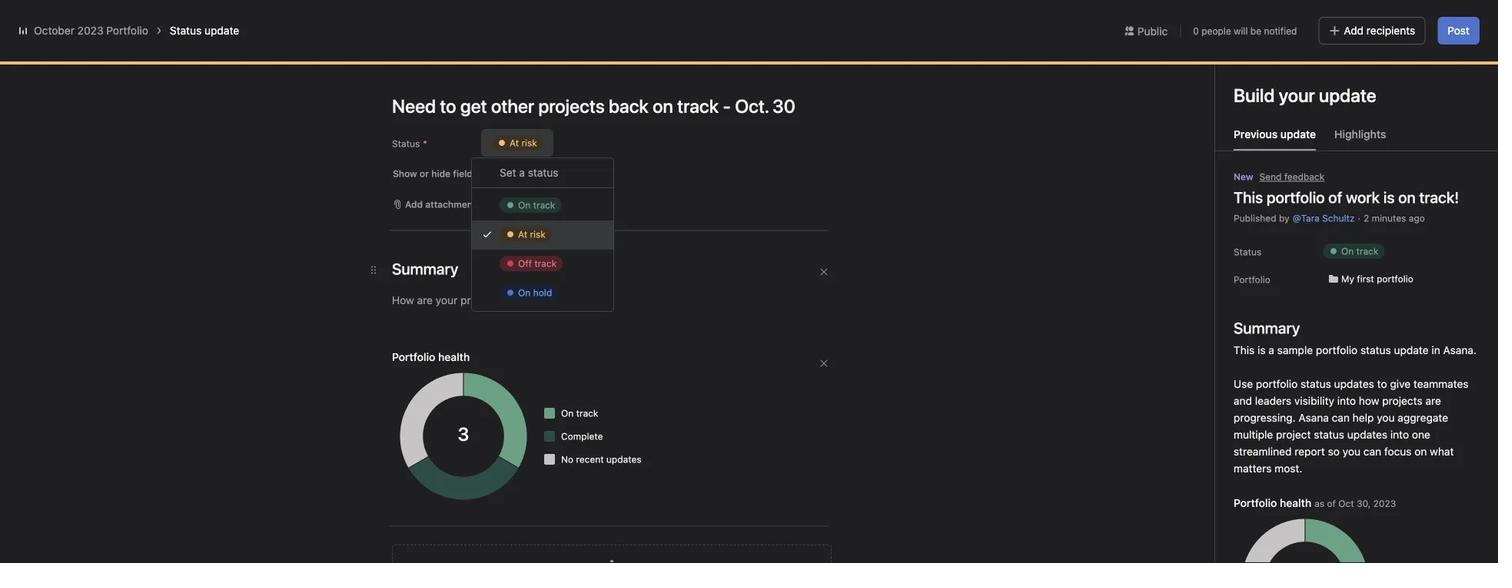 Task type: vqa. For each thing, say whether or not it's contained in the screenshot.
'Full screen' IMAGE
no



Task type: locate. For each thing, give the bounding box(es) containing it.
so
[[1328, 446, 1340, 458], [529, 471, 541, 483]]

of inside 'new send feedback this portfolio of work is on track! published by @tara schultz · 2 minutes ago'
[[1329, 188, 1343, 206]]

0 horizontal spatial to
[[557, 437, 567, 450]]

status inside menu
[[528, 166, 559, 179]]

portfolio health as of oct 30, 2023
[[1234, 497, 1397, 510], [413, 505, 576, 518]]

1 horizontal spatial minutes
[[1372, 213, 1407, 224]]

1 horizontal spatial report
[[1295, 446, 1325, 458]]

0 horizontal spatial add
[[405, 199, 423, 210]]

ago down on track!
[[1409, 213, 1425, 224]]

project
[[406, 137, 442, 150]]

add for add billing info
[[1376, 13, 1394, 24]]

list box
[[568, 6, 937, 31]]

Title of update text field
[[392, 89, 853, 123]]

work up the ·
[[1346, 188, 1380, 206]]

1 horizontal spatial to
[[1378, 378, 1388, 391]]

1 horizontal spatial a
[[519, 166, 525, 179]]

1 horizontal spatial 2
[[1364, 213, 1370, 224]]

will
[[1234, 25, 1248, 36]]

0 vertical spatial visibility
[[1295, 395, 1335, 408]]

1 horizontal spatial how
[[1359, 395, 1380, 408]]

most.
[[1275, 462, 1303, 475], [699, 471, 727, 483]]

30,
[[1357, 499, 1371, 509], [536, 507, 550, 518]]

you
[[1377, 412, 1395, 424], [1343, 446, 1361, 458], [575, 454, 593, 467], [544, 471, 562, 483]]

use portfolio status updates to give teammates and leaders visibility into how projects are progressing. asana can help you aggregate multiple project status updates into one streamlined report so you can focus on what matters most.
[[1234, 378, 1472, 475], [413, 437, 843, 483]]

2 inside 'new send feedback this portfolio of work is on track! published by @tara schultz · 2 minutes ago'
[[1364, 213, 1370, 224]]

add down show
[[405, 199, 423, 210]]

add billing info button
[[1369, 8, 1448, 29]]

1 vertical spatial in
[[1432, 344, 1441, 357]]

progressing.
[[1234, 412, 1296, 424], [432, 454, 494, 467]]

track up first
[[1357, 246, 1379, 257]]

0 vertical spatial report
[[1295, 446, 1325, 458]]

0 horizontal spatial are
[[413, 454, 429, 467]]

at
[[510, 138, 519, 148], [518, 229, 528, 240]]

at risk
[[510, 138, 537, 148], [518, 229, 546, 240]]

1 vertical spatial at
[[518, 229, 528, 240]]

1 horizontal spatial progressing.
[[1234, 412, 1296, 424]]

new
[[1234, 171, 1254, 182]]

this is a sample portfolio status update in asana. up complete
[[413, 403, 656, 416]]

to
[[1378, 378, 1388, 391], [557, 437, 567, 450]]

1 vertical spatial october
[[68, 65, 124, 83]]

report
[[1295, 446, 1325, 458], [496, 471, 526, 483]]

at risk up the off track
[[518, 229, 546, 240]]

portfolio up portfolios
[[106, 24, 148, 37]]

add down 'trial?'
[[1344, 24, 1364, 37]]

my first portfolio
[[1342, 274, 1414, 284]]

2 vertical spatial a
[[448, 403, 454, 416]]

0 vertical spatial streamlined
[[1234, 446, 1292, 458]]

ago inside 'new send feedback this portfolio of work is on track! published by @tara schultz · 2 minutes ago'
[[1409, 213, 1425, 224]]

this is a sample portfolio status update in asana. down my
[[1234, 344, 1477, 357]]

1 horizontal spatial use
[[1234, 378, 1253, 391]]

help
[[1353, 412, 1374, 424], [551, 454, 572, 467]]

work down the off track
[[526, 274, 560, 292]]

0 horizontal spatial on track
[[518, 200, 555, 211]]

1 vertical spatial summary
[[413, 378, 480, 396]]

risk inside dropdown button
[[522, 138, 537, 148]]

october down portfolios link
[[68, 65, 124, 83]]

status *
[[392, 138, 427, 149]]

0 people will be notified
[[1194, 25, 1297, 36]]

on inside 1 project on track
[[444, 137, 457, 150]]

0 vertical spatial summary
[[1234, 319, 1301, 337]]

as for portfolio
[[1315, 499, 1325, 509]]

visibility
[[1295, 395, 1335, 408], [712, 437, 752, 450]]

asana.
[[1444, 344, 1477, 357], [623, 403, 656, 416]]

portfolio health as of oct 30, 2023 for status
[[413, 505, 576, 518]]

on up complete
[[561, 408, 574, 419]]

at risk button
[[481, 129, 553, 157]]

leaders
[[1255, 395, 1292, 408], [673, 437, 709, 450]]

1 horizontal spatial oct
[[1339, 499, 1355, 509]]

published
[[1234, 213, 1277, 224]]

in for status
[[611, 403, 620, 416]]

at up off
[[518, 229, 528, 240]]

0 vertical spatial leaders
[[1255, 395, 1292, 408]]

multiple
[[1234, 429, 1274, 441], [649, 454, 689, 467]]

add up add recipients
[[1376, 13, 1394, 24]]

1 horizontal spatial so
[[1328, 446, 1340, 458]]

projects
[[1383, 395, 1423, 408], [800, 437, 840, 450]]

october for october 2023 portfolio
[[34, 24, 75, 37]]

1 vertical spatial one
[[413, 471, 432, 483]]

1 horizontal spatial 30,
[[1357, 499, 1371, 509]]

1 vertical spatial minutes
[[521, 313, 556, 324]]

asana
[[1299, 412, 1329, 424], [497, 454, 527, 467]]

build your update
[[1234, 85, 1377, 106]]

0 vertical spatial risk
[[522, 138, 537, 148]]

minutes
[[1372, 213, 1407, 224], [521, 313, 556, 324]]

2 horizontal spatial on track
[[1342, 246, 1379, 257]]

schultz left the ·
[[1323, 213, 1355, 224]]

status
[[528, 166, 559, 179], [1361, 344, 1392, 357], [1301, 378, 1332, 391], [540, 403, 571, 416], [1314, 429, 1345, 441], [480, 437, 511, 450], [730, 454, 760, 467]]

october 2023 portfolio
[[68, 65, 227, 83]]

2 down on hold
[[513, 313, 519, 324]]

portfolio health for portfolio
[[1234, 497, 1312, 510]]

portfolios link
[[68, 46, 115, 63]]

a for status
[[448, 403, 454, 416]]

oct for status
[[518, 507, 534, 518]]

@tara schultz link
[[1293, 213, 1355, 224]]

at risk up set a status
[[510, 138, 537, 148]]

0 horizontal spatial aggregate
[[596, 454, 647, 467]]

0 horizontal spatial leaders
[[673, 437, 709, 450]]

sample for portfolio
[[1278, 344, 1313, 357]]

tab list
[[1216, 126, 1499, 151]]

1 vertical spatial progressing.
[[432, 454, 494, 467]]

tab list containing previous update
[[1216, 126, 1499, 151]]

0 vertical spatial schultz
[[1323, 213, 1355, 224]]

1 horizontal spatial add
[[1344, 24, 1364, 37]]

into
[[1338, 395, 1356, 408], [1391, 429, 1410, 441], [755, 437, 774, 450], [806, 454, 825, 467]]

2 horizontal spatial a
[[1269, 344, 1275, 357]]

on track!
[[1399, 188, 1460, 206]]

0 vertical spatial aggregate
[[1398, 412, 1449, 424]]

risk
[[522, 138, 537, 148], [530, 229, 546, 240]]

2 right the ·
[[1364, 213, 1370, 224]]

1 horizontal spatial give
[[1391, 378, 1411, 391]]

0 vertical spatial one
[[1412, 429, 1431, 441]]

0 vertical spatial projects
[[1383, 395, 1423, 408]]

0 vertical spatial to
[[1378, 378, 1388, 391]]

1 vertical spatial focus
[[585, 471, 613, 483]]

as
[[1315, 499, 1325, 509], [494, 507, 504, 518]]

0 horizontal spatial ago
[[558, 313, 574, 324]]

portfolio health as of oct 30, 2023 for portfolio
[[1234, 497, 1397, 510]]

ago
[[1409, 213, 1425, 224], [558, 313, 574, 324]]

add for add recipients
[[1344, 24, 1364, 37]]

previous
[[1234, 128, 1278, 141]]

1 horizontal spatial asana
[[1299, 412, 1329, 424]]

risk up set a status
[[522, 138, 537, 148]]

0 vertical spatial sample
[[1278, 344, 1313, 357]]

use
[[1234, 378, 1253, 391], [413, 437, 433, 450]]

on
[[444, 137, 457, 150], [578, 274, 595, 292], [1415, 446, 1427, 458], [616, 471, 628, 483]]

left
[[1243, 18, 1257, 29]]

1 horizontal spatial this is a sample portfolio status update in asana.
[[1234, 344, 1477, 357]]

ago down this portfolio of work is on track! link
[[558, 313, 574, 324]]

1 vertical spatial to
[[557, 437, 567, 450]]

risk up the off track
[[530, 229, 546, 240]]

october for october 2023 portfolio
[[68, 65, 124, 83]]

0 vertical spatial ago
[[1409, 213, 1425, 224]]

1 vertical spatial streamlined
[[435, 471, 493, 483]]

is inside 'new send feedback this portfolio of work is on track! published by @tara schultz · 2 minutes ago'
[[1384, 188, 1395, 206]]

1 horizontal spatial portfolio
[[1234, 274, 1271, 285]]

this
[[1234, 188, 1263, 206], [413, 274, 443, 292], [1234, 344, 1255, 357], [413, 403, 434, 416]]

1 horizontal spatial and
[[1234, 395, 1253, 408]]

add inside "popup button"
[[405, 199, 423, 210]]

portfolio health
[[392, 351, 470, 364], [1234, 497, 1312, 510], [413, 505, 491, 518]]

no
[[561, 454, 574, 465]]

1 vertical spatial leaders
[[673, 437, 709, 450]]

teammates
[[1414, 378, 1469, 391], [593, 437, 648, 450]]

at risk inside radio item
[[518, 229, 546, 240]]

a
[[519, 166, 525, 179], [1269, 344, 1275, 357], [448, 403, 454, 416]]

0 vertical spatial use
[[1234, 378, 1253, 391]]

0 horizontal spatial in
[[611, 403, 620, 416]]

october up portfolios
[[34, 24, 75, 37]]

1 vertical spatial schultz
[[469, 312, 507, 324]]

1 horizontal spatial in
[[1306, 13, 1314, 24]]

1 horizontal spatial one
[[1412, 429, 1431, 441]]

0 horizontal spatial a
[[448, 403, 454, 416]]

0 horizontal spatial visibility
[[712, 437, 752, 450]]

0 vertical spatial progressing.
[[1234, 412, 1296, 424]]

2023 portfolio
[[128, 65, 227, 83]]

track up fields on the top
[[460, 137, 485, 150]]

or
[[420, 168, 429, 179]]

0 vertical spatial project
[[1276, 429, 1311, 441]]

0 horizontal spatial sample
[[457, 403, 493, 416]]

sample
[[1278, 344, 1313, 357], [457, 403, 493, 416]]

0 vertical spatial 2
[[1364, 213, 1370, 224]]

set a status
[[500, 166, 559, 179]]

on track up at risk radio item
[[518, 200, 555, 211]]

0 horizontal spatial this is a sample portfolio status update in asana.
[[413, 403, 656, 416]]

0 vertical spatial multiple
[[1234, 429, 1274, 441]]

a for portfolio
[[1269, 344, 1275, 357]]

add
[[1376, 13, 1394, 24], [1344, 24, 1364, 37], [405, 199, 423, 210]]

1 vertical spatial what
[[631, 471, 655, 483]]

on track up complete
[[561, 408, 599, 419]]

0
[[1194, 25, 1199, 36], [593, 112, 605, 134], [780, 112, 792, 134]]

0 horizontal spatial asana
[[497, 454, 527, 467]]

schultz
[[1323, 213, 1355, 224], [469, 312, 507, 324]]

0 horizontal spatial 2
[[513, 313, 519, 324]]

track
[[460, 137, 485, 150], [533, 200, 555, 211], [1357, 246, 1379, 257], [535, 258, 557, 269], [576, 408, 599, 419]]

matters
[[1234, 462, 1272, 475], [658, 471, 696, 483]]

0 horizontal spatial as
[[494, 507, 504, 518]]

on track up first
[[1342, 246, 1379, 257]]

in for portfolio
[[1432, 344, 1441, 357]]

2 horizontal spatial add
[[1376, 13, 1394, 24]]

1 vertical spatial on track
[[1342, 246, 1379, 257]]

0 vertical spatial october
[[34, 24, 75, 37]]

2
[[1364, 213, 1370, 224], [513, 313, 519, 324]]

0 vertical spatial minutes
[[1372, 213, 1407, 224]]

are
[[1426, 395, 1442, 408], [413, 454, 429, 467]]

and
[[1234, 395, 1253, 408], [651, 437, 670, 450]]

asana. for portfolio
[[1444, 344, 1477, 357]]

@tara
[[1293, 213, 1320, 224]]

track up at risk radio item
[[533, 200, 555, 211]]

on left hold
[[518, 288, 531, 298]]

at inside radio item
[[518, 229, 528, 240]]

0 vertical spatial are
[[1426, 395, 1442, 408]]

add attachment
[[405, 199, 476, 210]]

0 vertical spatial work
[[1346, 188, 1380, 206]]

add report section image
[[600, 557, 624, 564]]

0 vertical spatial what
[[1430, 446, 1454, 458]]

schultz right tara
[[469, 312, 507, 324]]

can
[[1332, 412, 1350, 424], [1364, 446, 1382, 458], [530, 454, 548, 467], [564, 471, 582, 483]]

portfolio down the published
[[1234, 274, 1271, 285]]

1 vertical spatial a
[[1269, 344, 1275, 357]]

of
[[1329, 188, 1343, 206], [508, 274, 522, 292], [1327, 499, 1336, 509], [507, 507, 515, 518]]

at up set
[[510, 138, 519, 148]]

·
[[1358, 213, 1361, 224]]

Section title text field
[[392, 258, 459, 280]]

status update
[[170, 24, 239, 37]]

0 horizontal spatial portfolio health as of oct 30, 2023
[[413, 505, 576, 518]]

2023
[[77, 24, 103, 37], [1374, 499, 1397, 509], [553, 507, 576, 518]]

1 vertical spatial aggregate
[[596, 454, 647, 467]]

0 horizontal spatial multiple
[[649, 454, 689, 467]]

minutes down on hold
[[521, 313, 556, 324]]

minutes right the ·
[[1372, 213, 1407, 224]]

0 horizontal spatial most.
[[699, 471, 727, 483]]

as for status
[[494, 507, 504, 518]]

portfolio inside 'new send feedback this portfolio of work is on track! published by @tara schultz · 2 minutes ago'
[[1267, 188, 1325, 206]]

30, for portfolio
[[1357, 499, 1371, 509]]

oct for portfolio
[[1339, 499, 1355, 509]]

1 vertical spatial asana
[[497, 454, 527, 467]]

new send feedback this portfolio of work is on track! published by @tara schultz · 2 minutes ago
[[1234, 171, 1460, 224]]

0 vertical spatial help
[[1353, 412, 1374, 424]]

2 inside the tara schultz 2 minutes ago
[[513, 313, 519, 324]]

what's in my trial?
[[1273, 13, 1353, 24]]

19 days left
[[1207, 18, 1257, 29]]

0 horizontal spatial use portfolio status updates to give teammates and leaders visibility into how projects are progressing. asana can help you aggregate multiple project status updates into one streamlined report so you can focus on what matters most.
[[413, 437, 843, 483]]

1 vertical spatial risk
[[530, 229, 546, 240]]



Task type: describe. For each thing, give the bounding box(es) containing it.
hide
[[432, 168, 451, 179]]

this is a sample portfolio status update in asana. for status
[[413, 403, 656, 416]]

0 horizontal spatial project
[[692, 454, 727, 467]]

1 vertical spatial help
[[551, 454, 572, 467]]

1 vertical spatial visibility
[[712, 437, 752, 450]]

sample for status
[[457, 403, 493, 416]]

0 horizontal spatial 0
[[593, 112, 605, 134]]

0 horizontal spatial work
[[526, 274, 560, 292]]

1 horizontal spatial 0
[[780, 112, 792, 134]]

work inside 'new send feedback this portfolio of work is on track! published by @tara schultz · 2 minutes ago'
[[1346, 188, 1380, 206]]

a inside set a status menu
[[519, 166, 525, 179]]

on down set a status
[[518, 200, 531, 211]]

tara
[[444, 312, 466, 324]]

19
[[1207, 18, 1217, 29]]

fields
[[453, 168, 478, 179]]

by
[[1279, 213, 1290, 224]]

0 horizontal spatial give
[[570, 437, 590, 450]]

1 horizontal spatial project
[[1276, 429, 1311, 441]]

1 horizontal spatial most.
[[1275, 462, 1303, 475]]

my
[[1342, 274, 1355, 284]]

ago inside the tara schultz 2 minutes ago
[[558, 313, 574, 324]]

0 vertical spatial focus
[[1385, 446, 1412, 458]]

0 vertical spatial asana
[[1299, 412, 1329, 424]]

0 horizontal spatial schultz
[[469, 312, 507, 324]]

remove section image
[[820, 268, 829, 277]]

this inside 'new send feedback this portfolio of work is on track! published by @tara schultz · 2 minutes ago'
[[1234, 188, 1263, 206]]

build
[[1234, 85, 1275, 106]]

summary for status
[[413, 378, 480, 396]]

at risk inside dropdown button
[[510, 138, 537, 148]]

0 horizontal spatial 2023
[[77, 24, 103, 37]]

1 horizontal spatial teammates
[[1414, 378, 1469, 391]]

tara schultz 2 minutes ago
[[444, 312, 574, 324]]

1 horizontal spatial streamlined
[[1234, 446, 1292, 458]]

track up complete
[[576, 408, 599, 419]]

1 vertical spatial use
[[413, 437, 433, 450]]

1 horizontal spatial leaders
[[1255, 395, 1292, 408]]

post button
[[1438, 17, 1480, 45]]

recent
[[576, 454, 604, 465]]

0 horizontal spatial focus
[[585, 471, 613, 483]]

summary for portfolio
[[1234, 319, 1301, 337]]

0 vertical spatial so
[[1328, 446, 1340, 458]]

1 horizontal spatial what
[[1430, 446, 1454, 458]]

this portfolio of work is on track!
[[413, 274, 639, 292]]

track right off
[[535, 258, 557, 269]]

portfolio health for status
[[413, 505, 491, 518]]

latest status
[[394, 208, 468, 222]]

on hold
[[518, 288, 552, 298]]

be
[[1251, 25, 1262, 36]]

0 horizontal spatial progressing.
[[432, 454, 494, 467]]

add recipients
[[1344, 24, 1416, 37]]

days
[[1220, 18, 1240, 29]]

track inside 1 project on track
[[460, 137, 485, 150]]

october 2023 portfolio link
[[34, 24, 148, 37]]

0 horizontal spatial and
[[651, 437, 670, 450]]

show or hide fields button
[[386, 163, 497, 185]]

no recent updates
[[561, 454, 642, 465]]

your update
[[1279, 85, 1377, 106]]

this portfolio of work is on track! link
[[413, 274, 639, 292]]

at risk radio item
[[472, 221, 614, 250]]

1 horizontal spatial projects
[[1383, 395, 1423, 408]]

post
[[1448, 24, 1470, 37]]

what's in my trial? button
[[1266, 8, 1360, 29]]

attachment
[[425, 199, 476, 210]]

set
[[500, 166, 516, 179]]

on up my
[[1342, 246, 1354, 257]]

risk inside radio item
[[530, 229, 546, 240]]

highlights
[[1335, 128, 1387, 141]]

1 horizontal spatial multiple
[[1234, 429, 1274, 441]]

feedback
[[1285, 171, 1325, 182]]

asana. for status
[[623, 403, 656, 416]]

show
[[393, 168, 417, 179]]

minutes inside 'new send feedback this portfolio of work is on track! published by @tara schultz · 2 minutes ago'
[[1372, 213, 1407, 224]]

1
[[406, 112, 415, 134]]

0 horizontal spatial projects
[[800, 437, 840, 450]]

hold
[[533, 288, 552, 298]]

add billing info
[[1376, 13, 1441, 24]]

this is a sample portfolio status update in asana. for portfolio
[[1234, 344, 1477, 357]]

0 horizontal spatial how
[[776, 437, 797, 450]]

2 horizontal spatial 0
[[1194, 25, 1199, 36]]

on track inside set a status menu
[[518, 200, 555, 211]]

my first portfolio link
[[1323, 271, 1420, 287]]

send
[[1260, 171, 1282, 182]]

off track
[[518, 258, 557, 269]]

track!
[[599, 274, 639, 292]]

1 project on track
[[406, 112, 485, 150]]

first
[[1357, 274, 1375, 284]]

1 vertical spatial portfolio
[[1234, 274, 1271, 285]]

off
[[518, 258, 532, 269]]

0 vertical spatial give
[[1391, 378, 1411, 391]]

in inside button
[[1306, 13, 1314, 24]]

0 horizontal spatial streamlined
[[435, 471, 493, 483]]

1 vertical spatial multiple
[[649, 454, 689, 467]]

remove chart image
[[820, 359, 829, 368]]

1 vertical spatial report
[[496, 471, 526, 483]]

2023 for status
[[553, 507, 576, 518]]

0 horizontal spatial one
[[413, 471, 432, 483]]

tara schultz link
[[444, 312, 507, 324]]

minutes inside the tara schultz 2 minutes ago
[[521, 313, 556, 324]]

add recipients button
[[1319, 17, 1426, 45]]

public
[[1138, 24, 1168, 37]]

1 horizontal spatial visibility
[[1295, 395, 1335, 408]]

add attachment button
[[386, 194, 483, 215]]

*
[[423, 138, 427, 149]]

2023 for portfolio
[[1374, 499, 1397, 509]]

info
[[1425, 13, 1441, 24]]

schultz inside 'new send feedback this portfolio of work is on track! published by @tara schultz · 2 minutes ago'
[[1323, 213, 1355, 224]]

1 vertical spatial are
[[413, 454, 429, 467]]

previous update
[[1234, 128, 1316, 141]]

1 vertical spatial so
[[529, 471, 541, 483]]

0 horizontal spatial what
[[631, 471, 655, 483]]

update inside tab list
[[1281, 128, 1316, 141]]

add for add attachment
[[405, 199, 423, 210]]

0 horizontal spatial teammates
[[593, 437, 648, 450]]

send feedback link
[[1260, 170, 1325, 184]]

1 horizontal spatial on track
[[561, 408, 599, 419]]

notified
[[1264, 25, 1297, 36]]

billing
[[1396, 13, 1422, 24]]

at inside dropdown button
[[510, 138, 519, 148]]

what's
[[1273, 13, 1304, 24]]

show or hide fields
[[393, 168, 478, 179]]

october 2023 portfolio
[[34, 24, 148, 37]]

1 horizontal spatial are
[[1426, 395, 1442, 408]]

0 horizontal spatial matters
[[658, 471, 696, 483]]

complete
[[561, 431, 603, 442]]

1 horizontal spatial matters
[[1234, 462, 1272, 475]]

trial?
[[1332, 13, 1353, 24]]

recipients
[[1367, 24, 1416, 37]]

set a status menu
[[472, 158, 614, 311]]

people
[[1202, 25, 1232, 36]]

1 horizontal spatial use portfolio status updates to give teammates and leaders visibility into how projects are progressing. asana can help you aggregate multiple project status updates into one streamlined report so you can focus on what matters most.
[[1234, 378, 1472, 475]]

my
[[1316, 13, 1329, 24]]

0 vertical spatial and
[[1234, 395, 1253, 408]]

30, for status
[[536, 507, 550, 518]]

0 horizontal spatial portfolio
[[106, 24, 148, 37]]

portfolios
[[68, 48, 115, 61]]



